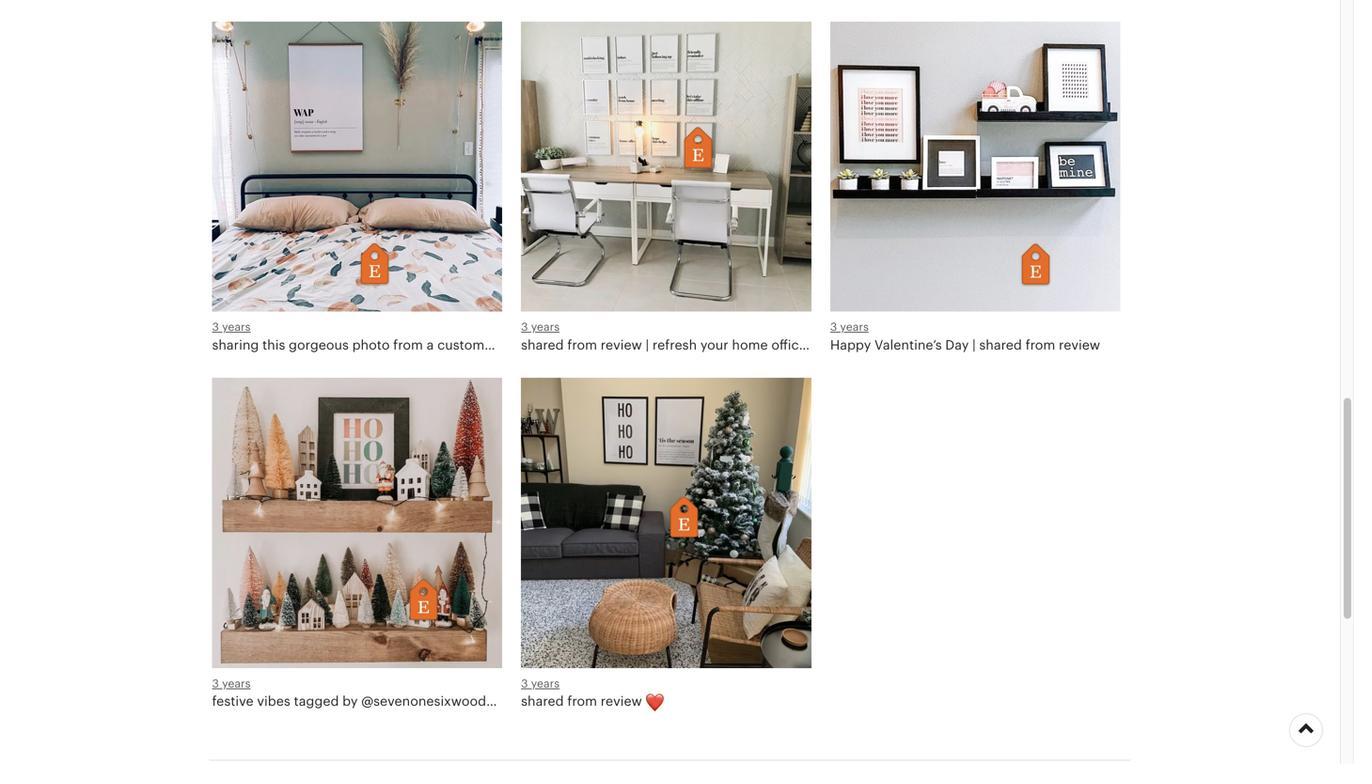 Task type: describe. For each thing, give the bounding box(es) containing it.
tagged
[[294, 694, 339, 709]]

(check
[[533, 694, 575, 709]]

shared inside 3 years shared from review | refresh your home office space
[[521, 338, 564, 353]]

shared from review
[[521, 694, 646, 709]]

heart image
[[646, 694, 665, 713]]

valentine's
[[875, 338, 942, 353]]

by
[[343, 694, 358, 709]]

| for review
[[646, 338, 649, 353]]

your
[[701, 338, 729, 353]]

3 years happy valentine's day | shared from review
[[831, 321, 1101, 353]]

| for day
[[973, 338, 976, 353]]

3 for shared from review | refresh your home office space
[[521, 321, 528, 334]]

refresh
[[653, 338, 697, 353]]

3 years link for shared from review | refresh your home office space
[[521, 321, 560, 334]]

day
[[946, 338, 969, 353]]

1 horizontal spatial 3 years
[[521, 678, 560, 690]]

review inside 3 years happy valentine's day | shared from review
[[1060, 338, 1101, 353]]

0 horizontal spatial 3 years
[[212, 321, 251, 334]]

3 for happy valentine's day | shared from review
[[831, 321, 838, 334]]

home
[[732, 338, 768, 353]]

etsy
[[635, 694, 661, 709]]

review inside 3 years shared from review | refresh your home office space
[[601, 338, 642, 353]]

from inside 3 years shared from review | refresh your home office space
[[568, 338, 598, 353]]

shared inside 3 years happy valentine's day | shared from review
[[980, 338, 1023, 353]]

3 years link for shared from review
[[521, 678, 560, 690]]

3 years festive vibes tagged by @sevenonesixwooddesign (check out their etsy shop!)
[[212, 678, 704, 709]]



Task type: vqa. For each thing, say whether or not it's contained in the screenshot.
3 corresponding to Happy Valentine's Day | shared from review
yes



Task type: locate. For each thing, give the bounding box(es) containing it.
2 | from the left
[[973, 338, 976, 353]]

years for festive vibes tagged by @sevenonesixwooddesign (check out their etsy shop!)
[[222, 678, 251, 690]]

|
[[646, 338, 649, 353], [973, 338, 976, 353]]

years inside 3 years happy valentine's day | shared from review
[[841, 321, 869, 334]]

years for happy valentine's day | shared from review
[[841, 321, 869, 334]]

3 inside 3 years happy valentine's day | shared from review
[[831, 321, 838, 334]]

0 vertical spatial 3 years
[[212, 321, 251, 334]]

from inside 3 years happy valentine's day | shared from review
[[1026, 338, 1056, 353]]

1 horizontal spatial |
[[973, 338, 976, 353]]

vibes
[[257, 694, 291, 709]]

3 inside 3 years shared from review | refresh your home office space
[[521, 321, 528, 334]]

space
[[811, 338, 848, 353]]

3 inside 3 years festive vibes tagged by @sevenonesixwooddesign (check out their etsy shop!)
[[212, 678, 219, 690]]

years inside 3 years shared from review | refresh your home office space
[[531, 321, 560, 334]]

their
[[603, 694, 632, 709]]

3 years shared from review | refresh your home office space
[[521, 321, 848, 353]]

1 | from the left
[[646, 338, 649, 353]]

1 vertical spatial 3 years
[[521, 678, 560, 690]]

shared
[[521, 338, 564, 353], [980, 338, 1023, 353], [521, 694, 564, 709]]

shop!)
[[665, 694, 704, 709]]

3 years
[[212, 321, 251, 334], [521, 678, 560, 690]]

out
[[578, 694, 599, 709]]

years inside 3 years festive vibes tagged by @sevenonesixwooddesign (check out their etsy shop!)
[[222, 678, 251, 690]]

review
[[601, 338, 642, 353], [1060, 338, 1101, 353], [601, 694, 642, 709]]

from left their
[[568, 694, 598, 709]]

3 years link for festive vibes tagged by @sevenonesixwooddesign (check out their etsy shop!)
[[212, 678, 251, 690]]

from left refresh
[[568, 338, 598, 353]]

3 for festive vibes tagged by @sevenonesixwooddesign (check out their etsy shop!)
[[212, 678, 219, 690]]

| right day
[[973, 338, 976, 353]]

3
[[212, 321, 219, 334], [521, 321, 528, 334], [831, 321, 838, 334], [212, 678, 219, 690], [521, 678, 528, 690]]

from right day
[[1026, 338, 1056, 353]]

festive
[[212, 694, 254, 709]]

years for shared from review | refresh your home office space
[[531, 321, 560, 334]]

| inside 3 years shared from review | refresh your home office space
[[646, 338, 649, 353]]

3 years link
[[212, 321, 251, 334], [521, 321, 560, 334], [831, 321, 869, 334], [212, 678, 251, 690], [521, 678, 560, 690]]

office
[[772, 338, 807, 353]]

from
[[568, 338, 598, 353], [1026, 338, 1056, 353], [568, 694, 598, 709]]

0 horizontal spatial |
[[646, 338, 649, 353]]

years
[[222, 321, 251, 334], [531, 321, 560, 334], [841, 321, 869, 334], [222, 678, 251, 690], [531, 678, 560, 690]]

| inside 3 years happy valentine's day | shared from review
[[973, 338, 976, 353]]

3 years link for happy valentine's day | shared from review
[[831, 321, 869, 334]]

| left refresh
[[646, 338, 649, 353]]

happy
[[831, 338, 872, 353]]

@sevenonesixwooddesign
[[361, 694, 529, 709]]



